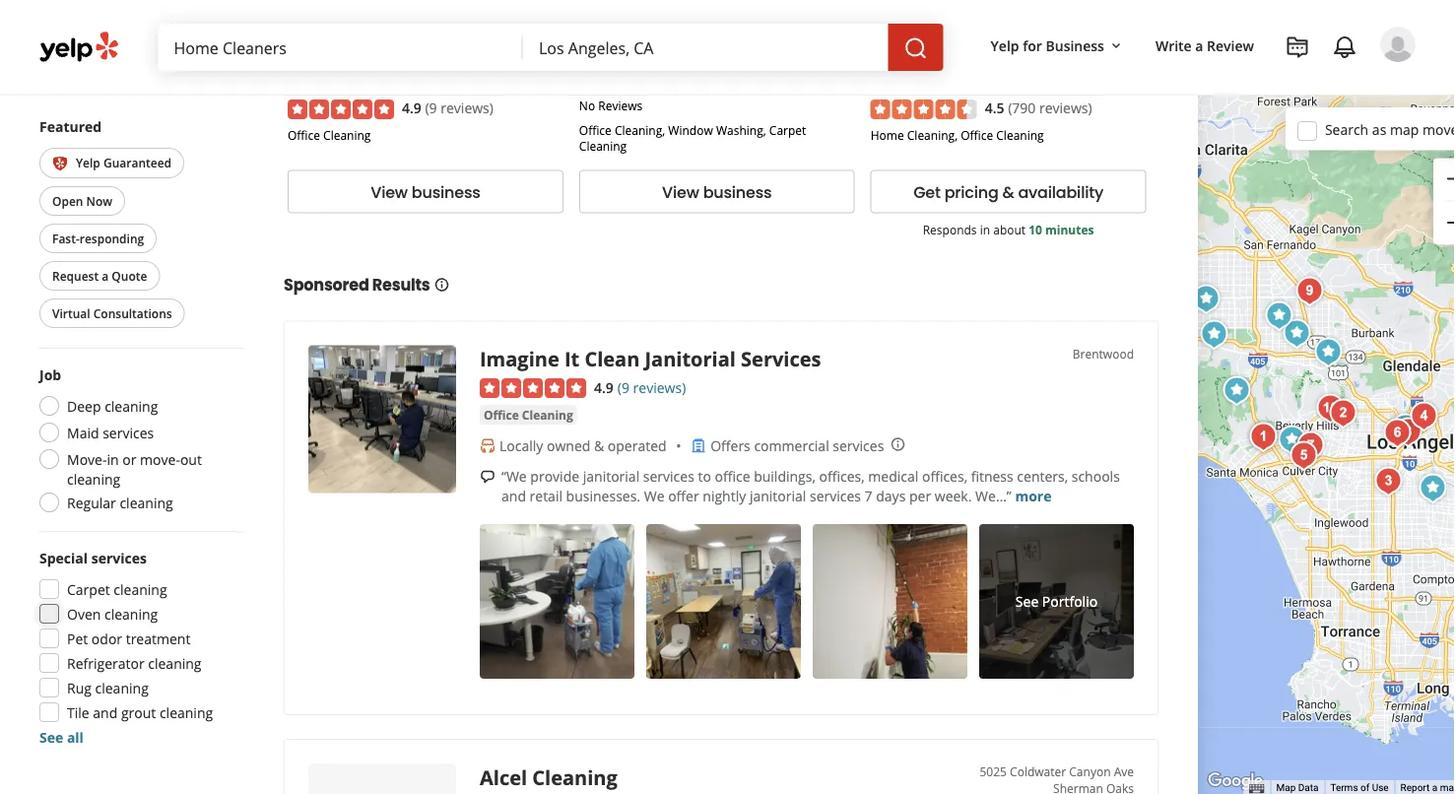Task type: locate. For each thing, give the bounding box(es) containing it.
yelp left for
[[991, 36, 1019, 55]]

1 horizontal spatial estimates
[[644, 24, 702, 40]]

in
[[980, 222, 990, 238], [107, 450, 119, 469]]

0 horizontal spatial see
[[39, 728, 63, 746]]

see left 'portfolio'
[[1016, 592, 1039, 611]]

option group containing job
[[34, 365, 244, 518]]

2 horizontal spatial a
[[1432, 782, 1438, 794]]

4.9 for 4.9 (9 reviews)
[[402, 98, 422, 117]]

1 vertical spatial see
[[39, 728, 63, 746]]

cleaning down move-in or move-out cleaning
[[120, 493, 173, 512]]

free estimates link up 4.9 (9 reviews)
[[288, 0, 563, 55]]

janitorial down buildings,
[[750, 486, 806, 505]]

0 vertical spatial janitorial
[[420, 67, 493, 89]]

0 vertical spatial imagine it clean janitorial services
[[288, 67, 561, 89]]

carpet right the washing,
[[769, 122, 806, 138]]

None field
[[174, 36, 507, 58]]

alcel cleaning image
[[1277, 314, 1317, 353]]

view down window
[[662, 181, 699, 203]]

view business link down the washing,
[[579, 170, 855, 214]]

more
[[1015, 486, 1052, 505]]

group containing special services
[[34, 548, 244, 747]]

7
[[865, 486, 873, 505]]

maid services
[[67, 423, 154, 442]]

1 vertical spatial &
[[594, 436, 604, 455]]

1 offices, from the left
[[819, 467, 865, 485]]

cleaning down find text box
[[323, 127, 371, 144]]

0 horizontal spatial estimates
[[352, 24, 410, 40]]

it up office cleaning
[[564, 345, 580, 372]]

business
[[412, 181, 480, 203], [703, 181, 772, 203]]

imagine it clean janitorial services image
[[1217, 371, 1257, 410]]

maidserve
[[871, 67, 953, 89]]

imagine it clean janitorial services image
[[308, 345, 456, 493]]

janitorial up 4.9 (9 reviews)
[[420, 67, 493, 89]]

in inside move-in or move-out cleaning
[[107, 450, 119, 469]]

1 horizontal spatial a
[[1196, 36, 1204, 55]]

0 horizontal spatial view
[[371, 181, 408, 203]]

get pricing & availability
[[914, 181, 1104, 203]]

1 horizontal spatial janitorial
[[645, 345, 736, 372]]

2 horizontal spatial free estimates
[[906, 24, 993, 40]]

0 vertical spatial see
[[1016, 592, 1039, 611]]

estimates
[[352, 24, 410, 40], [644, 24, 702, 40], [935, 24, 993, 40]]

0 vertical spatial and
[[502, 486, 526, 505]]

free estimates link for view
[[288, 0, 563, 55]]

1 vertical spatial clean
[[585, 345, 640, 372]]

2 business from the left
[[703, 181, 772, 203]]

(9 right 4.9 link
[[618, 378, 630, 397]]

see for see portfolio
[[1016, 592, 1039, 611]]

home cleaning, office cleaning
[[871, 127, 1044, 144]]

cleaning,
[[615, 122, 665, 138], [907, 127, 958, 144]]

2 horizontal spatial estimates
[[935, 24, 993, 40]]

0 vertical spatial a
[[1196, 36, 1204, 55]]

yelp
[[991, 36, 1019, 55], [76, 154, 100, 171]]

cleaning for alcel cleaning
[[532, 764, 618, 791]]

imagine
[[288, 67, 351, 89], [480, 345, 559, 372]]

1 vertical spatial janitorial
[[645, 345, 736, 372]]

free estimates link up brandt building services link
[[579, 0, 855, 55]]

2 horizontal spatial free estimates link
[[871, 0, 1146, 55]]

0 horizontal spatial imagine
[[288, 67, 351, 89]]

imagine it clean janitorial services link up 4.9 (9 reviews)
[[288, 67, 561, 89]]

cleaning inside button
[[522, 407, 573, 423]]

1 vertical spatial and
[[93, 703, 118, 722]]

1 horizontal spatial see
[[1016, 592, 1039, 611]]

4.9 star rating image up office cleaning
[[480, 378, 586, 398]]

cleaning for refrigerator cleaning
[[148, 654, 202, 672]]

0 vertical spatial (9
[[425, 98, 437, 117]]

in left or at left bottom
[[107, 450, 119, 469]]

0 horizontal spatial free estimates link
[[288, 0, 563, 55]]

map
[[1390, 120, 1419, 139], [1440, 782, 1455, 794]]

1 vertical spatial 4.9
[[594, 378, 614, 397]]

janitorial
[[583, 467, 640, 485], [750, 486, 806, 505]]

to
[[698, 467, 711, 485]]

and down "we
[[502, 486, 526, 505]]

keyboard shortcuts image
[[1249, 784, 1265, 794]]

cleaning for deep cleaning
[[105, 397, 158, 415]]

1 free from the left
[[323, 24, 349, 40]]

cleaning for rug cleaning
[[95, 678, 149, 697]]

request a quote button
[[39, 261, 160, 291]]

16 info v2 image
[[434, 277, 450, 292]]

cleaning, down reviews at top left
[[615, 122, 665, 138]]

0 vertical spatial yelp
[[991, 36, 1019, 55]]

offer
[[668, 486, 699, 505]]

services up or at left bottom
[[103, 423, 154, 442]]

1 vertical spatial map
[[1440, 782, 1455, 794]]

group
[[1434, 158, 1455, 245], [34, 548, 244, 747]]

imagine it clean janitorial services up (9 reviews) link
[[480, 345, 821, 372]]

view inside office cleaning view business
[[371, 181, 408, 203]]

yelp inside featured "group"
[[76, 154, 100, 171]]

4.9 star rating image down find text box
[[288, 100, 394, 120]]

services left the brandt
[[497, 67, 561, 89]]

yelp guaranteed
[[76, 154, 171, 171]]

responding
[[80, 230, 144, 246]]

cleaning up owned
[[522, 407, 573, 423]]

1 view from the left
[[371, 181, 408, 203]]

0 horizontal spatial map
[[1390, 120, 1419, 139]]

no
[[579, 98, 595, 114]]

google image
[[1203, 769, 1268, 794]]

rug cleaning
[[67, 678, 149, 697]]

move-
[[140, 450, 180, 469]]

option group
[[34, 365, 244, 518]]

0 horizontal spatial view business link
[[288, 170, 563, 214]]

building
[[638, 67, 702, 89]]

2 horizontal spatial reviews)
[[1039, 98, 1092, 117]]

office cleaning button
[[480, 405, 577, 425]]

clean down find text box
[[372, 67, 416, 89]]

5025 coldwater canyon ave
[[980, 764, 1134, 780]]

0 horizontal spatial business
[[412, 181, 480, 203]]

and
[[502, 486, 526, 505], [93, 703, 118, 722]]

1 vertical spatial a
[[102, 268, 109, 284]]

1 vertical spatial imagine
[[480, 345, 559, 372]]

refrigerator cleaning
[[67, 654, 202, 672]]

view up results
[[371, 181, 408, 203]]

1 horizontal spatial offices,
[[922, 467, 968, 485]]

eurosource janitorial image
[[1273, 420, 1312, 460]]

3 estimates from the left
[[935, 24, 993, 40]]

1 horizontal spatial 4.9
[[594, 378, 614, 397]]

clean
[[372, 67, 416, 89], [585, 345, 640, 372]]

16 yelp guaranteed v2 image
[[52, 156, 68, 171]]

yelp for yelp guaranteed
[[76, 154, 100, 171]]

0 horizontal spatial cleaning,
[[615, 122, 665, 138]]

zoom out image
[[1444, 211, 1455, 234]]

0 vertical spatial map
[[1390, 120, 1419, 139]]

1 horizontal spatial free
[[615, 24, 641, 40]]

responds in about 10 minutes
[[923, 222, 1094, 238]]

reviews) for imagine it clean janitorial services
[[441, 98, 494, 117]]

2 view from the left
[[662, 181, 699, 203]]

& for operated
[[594, 436, 604, 455]]

a for write
[[1196, 36, 1204, 55]]

featured
[[39, 116, 102, 135]]

tile
[[67, 703, 89, 722]]

& inside button
[[1003, 181, 1014, 203]]

free
[[323, 24, 349, 40], [615, 24, 641, 40], [906, 24, 932, 40]]

yelp inside user actions element
[[991, 36, 1019, 55]]

None search field
[[158, 24, 947, 71]]

a for request
[[102, 268, 109, 284]]

& right pricing
[[1003, 181, 1014, 203]]

4.9 for 4.9
[[594, 378, 614, 397]]

brandt building services link
[[579, 67, 771, 89]]

centers,
[[1017, 467, 1068, 485]]

0 vertical spatial &
[[1003, 181, 1014, 203]]

offices,
[[819, 467, 865, 485], [922, 467, 968, 485]]

1 horizontal spatial business
[[703, 181, 772, 203]]

business down the washing,
[[703, 181, 772, 203]]

office cleaning view business
[[288, 127, 480, 203]]

cleaning down the refrigerator cleaning
[[95, 678, 149, 697]]

carpet
[[769, 122, 806, 138], [67, 580, 110, 599]]

business down 4.9 (9 reviews)
[[412, 181, 480, 203]]

a left quote
[[102, 268, 109, 284]]

imagine down find text box
[[288, 67, 351, 89]]

0 horizontal spatial offices,
[[819, 467, 865, 485]]

map data button
[[1276, 781, 1319, 794]]

cleaning down the no
[[579, 138, 627, 155]]

view business link
[[288, 170, 563, 214], [579, 170, 855, 214]]

cleaning
[[105, 397, 158, 415], [67, 470, 120, 488], [120, 493, 173, 512], [114, 580, 167, 599], [104, 605, 158, 623], [148, 654, 202, 672], [95, 678, 149, 697], [160, 703, 213, 722]]

maidserve image
[[1244, 417, 1283, 457]]

&
[[1003, 181, 1014, 203], [594, 436, 604, 455]]

0 horizontal spatial 4.9
[[402, 98, 422, 117]]

1 horizontal spatial view
[[662, 181, 699, 203]]

0 horizontal spatial free estimates
[[323, 24, 410, 40]]

yelp right 16 yelp guaranteed v2 image
[[76, 154, 100, 171]]

search image
[[904, 37, 928, 60]]

jr janitorial service inc, image
[[1309, 333, 1348, 372]]

maidserve image
[[1244, 417, 1283, 457]]

a right report
[[1432, 782, 1438, 794]]

per
[[909, 486, 931, 505]]

consultations
[[93, 305, 172, 321]]

1 horizontal spatial and
[[502, 486, 526, 505]]

map
[[1276, 782, 1296, 794]]

1 horizontal spatial in
[[980, 222, 990, 238]]

clean up 4.9 link
[[585, 345, 640, 372]]

map right as
[[1390, 120, 1419, 139]]

see inside "see portfolio" link
[[1016, 592, 1039, 611]]

1 vertical spatial group
[[34, 548, 244, 747]]

aya cleaning solutions image
[[1405, 397, 1444, 436]]

map for a
[[1440, 782, 1455, 794]]

odor
[[91, 629, 122, 648]]

carpet inside brandt building services no reviews office cleaning, window washing, carpet cleaning
[[769, 122, 806, 138]]

cleaning down move-
[[67, 470, 120, 488]]

office
[[715, 467, 750, 485]]

1 vertical spatial carpet
[[67, 580, 110, 599]]

1 vertical spatial imagine it clean janitorial services link
[[480, 345, 821, 372]]

office up 16 locally owned v2 image
[[484, 407, 519, 423]]

cleaning up oven cleaning
[[114, 580, 167, 599]]

alcel cleaning
[[480, 764, 618, 791]]

reviews)
[[441, 98, 494, 117], [1039, 98, 1092, 117], [633, 378, 686, 397]]

3 free from the left
[[906, 24, 932, 40]]

(9
[[425, 98, 437, 117], [618, 378, 630, 397]]

imagine it clean janitorial services up 4.9 (9 reviews)
[[288, 67, 561, 89]]

0 horizontal spatial and
[[93, 703, 118, 722]]

1 vertical spatial in
[[107, 450, 119, 469]]

imagine it clean janitorial services
[[288, 67, 561, 89], [480, 345, 821, 372]]

1 horizontal spatial imagine
[[480, 345, 559, 372]]

janitorial up (9 reviews) link
[[645, 345, 736, 372]]

2 offices, from the left
[[922, 467, 968, 485]]

0 vertical spatial clean
[[372, 67, 416, 89]]

special
[[39, 548, 88, 567]]

office down the no
[[579, 122, 612, 138]]

see left all
[[39, 728, 63, 746]]

provide
[[530, 467, 579, 485]]

0 vertical spatial it
[[355, 67, 367, 89]]

terms of use link
[[1331, 782, 1389, 794]]

1 vertical spatial (9
[[618, 378, 630, 397]]

cleaning right alcel
[[532, 764, 618, 791]]

services up the washing,
[[706, 67, 771, 89]]

0 vertical spatial group
[[1434, 158, 1455, 245]]

1 horizontal spatial cleaning,
[[907, 127, 958, 144]]

1 horizontal spatial &
[[1003, 181, 1014, 203]]

1 horizontal spatial free estimates
[[615, 24, 702, 40]]

1 horizontal spatial reviews)
[[633, 378, 686, 397]]

4.9 up office cleaning view business
[[402, 98, 422, 117]]

(9 reviews) link
[[618, 376, 686, 397]]

16 commercial services v2 image
[[691, 438, 707, 454]]

office down find text box
[[288, 127, 320, 144]]

cleaning, down 4.5 star rating image
[[907, 127, 958, 144]]

info icon image
[[890, 437, 906, 452], [890, 437, 906, 452]]

mateo r. image
[[1380, 27, 1416, 62]]

offices, up week.
[[922, 467, 968, 485]]

0 vertical spatial in
[[980, 222, 990, 238]]

more link
[[1015, 486, 1052, 505]]

cleaning
[[323, 127, 371, 144], [996, 127, 1044, 144], [579, 138, 627, 155], [522, 407, 573, 423], [532, 764, 618, 791]]

& for availability
[[1003, 181, 1014, 203]]

a right write on the top of page
[[1196, 36, 1204, 55]]

cleaning inside office cleaning view business
[[323, 127, 371, 144]]

oven cleaning
[[67, 605, 158, 623]]

yelp for business
[[991, 36, 1104, 55]]

(9 up office cleaning view business
[[425, 98, 437, 117]]

report a map link
[[1401, 782, 1455, 794]]

carpet up oven at left bottom
[[67, 580, 110, 599]]

2 vertical spatial a
[[1432, 782, 1438, 794]]

use
[[1372, 782, 1389, 794]]

0 horizontal spatial group
[[34, 548, 244, 747]]

1 horizontal spatial it
[[564, 345, 580, 372]]

1 vertical spatial yelp
[[76, 154, 100, 171]]

0 vertical spatial 4.9 star rating image
[[288, 100, 394, 120]]

1 view business link from the left
[[288, 170, 563, 214]]

1 horizontal spatial free estimates link
[[579, 0, 855, 55]]

a for report
[[1432, 782, 1438, 794]]

cleaning for office cleaning
[[522, 407, 573, 423]]

cleaning down treatment
[[148, 654, 202, 672]]

0 horizontal spatial it
[[355, 67, 367, 89]]

we
[[644, 486, 665, 505]]

0 vertical spatial 4.9
[[402, 98, 422, 117]]

1 vertical spatial imagine it clean janitorial services
[[480, 345, 821, 372]]

cleaning up maid services
[[105, 397, 158, 415]]

rug
[[67, 678, 92, 697]]

free estimates link up (790
[[871, 0, 1146, 55]]

cleaning up pet odor treatment on the left bottom of the page
[[104, 605, 158, 623]]

imagine up office cleaning
[[480, 345, 559, 372]]

4.9 star rating image
[[288, 100, 394, 120], [480, 378, 586, 398]]

office inside office cleaning view business
[[288, 127, 320, 144]]

0 horizontal spatial a
[[102, 268, 109, 284]]

imagine it clean janitorial services link up (9 reviews) link
[[480, 345, 821, 372]]

4.9 (9 reviews)
[[402, 98, 494, 117]]

16 locally owned v2 image
[[480, 438, 496, 454]]

0 horizontal spatial free
[[323, 24, 349, 40]]

1 horizontal spatial janitorial
[[750, 486, 806, 505]]

it down find text box
[[355, 67, 367, 89]]

and down rug cleaning
[[93, 703, 118, 722]]

3 free estimates link from the left
[[871, 0, 1146, 55]]

0 horizontal spatial reviews)
[[441, 98, 494, 117]]

0 vertical spatial imagine
[[288, 67, 351, 89]]

1 horizontal spatial view business link
[[579, 170, 855, 214]]

1 vertical spatial janitorial
[[750, 486, 806, 505]]

1 horizontal spatial yelp
[[991, 36, 1019, 55]]

or
[[122, 450, 136, 469]]

review
[[1207, 36, 1254, 55]]

sponsored results
[[284, 274, 430, 296]]

see inside group
[[39, 728, 63, 746]]

map right report
[[1440, 782, 1455, 794]]

in left the about
[[980, 222, 990, 238]]

and inside '"we provide janitorial services to office buildings, offices, medical offices, fitness centers, schools and retail businesses. we offer nightly janitorial services 7 days per week. we…"'
[[502, 486, 526, 505]]

a inside button
[[102, 268, 109, 284]]

0 vertical spatial carpet
[[769, 122, 806, 138]]

0 horizontal spatial janitorial
[[420, 67, 493, 89]]

offices, up 7
[[819, 467, 865, 485]]

1 horizontal spatial map
[[1440, 782, 1455, 794]]

user actions element
[[975, 25, 1444, 146]]

view business link down 4.9 (9 reviews)
[[288, 170, 563, 214]]

amy's angels cleaning image
[[1284, 436, 1324, 475]]

quote
[[112, 268, 147, 284]]

16 chevron down v2 image
[[1108, 38, 1124, 54]]

0 horizontal spatial carpet
[[67, 580, 110, 599]]

brentwood
[[1073, 345, 1134, 362]]

0 horizontal spatial &
[[594, 436, 604, 455]]

write
[[1156, 36, 1192, 55]]

in for move-
[[107, 450, 119, 469]]

0 horizontal spatial in
[[107, 450, 119, 469]]

1 business from the left
[[412, 181, 480, 203]]

cleaning for carpet cleaning
[[114, 580, 167, 599]]

services up the commercial
[[741, 345, 821, 372]]

alcel
[[480, 764, 527, 791]]

locally owned & operated
[[500, 436, 667, 455]]

reviews) for maidserve
[[1039, 98, 1092, 117]]

2 view business link from the left
[[579, 170, 855, 214]]

see
[[1016, 592, 1039, 611], [39, 728, 63, 746]]

imagine it clean janitorial services link
[[288, 67, 561, 89], [480, 345, 821, 372]]

maids unlimited image
[[1324, 394, 1363, 433]]

0 horizontal spatial yelp
[[76, 154, 100, 171]]

services
[[103, 423, 154, 442], [833, 436, 884, 455], [643, 467, 694, 485], [810, 486, 861, 505], [91, 548, 147, 567]]

4.9 left "(9 reviews)"
[[594, 378, 614, 397]]

2 horizontal spatial free
[[906, 24, 932, 40]]

cleaning for regular cleaning
[[120, 493, 173, 512]]

0 vertical spatial janitorial
[[583, 467, 640, 485]]

office
[[579, 122, 612, 138], [288, 127, 320, 144], [961, 127, 993, 144], [484, 407, 519, 423]]

cleaning inside brandt building services no reviews office cleaning, window washing, carpet cleaning
[[579, 138, 627, 155]]

1 horizontal spatial carpet
[[769, 122, 806, 138]]

janitorial up businesses.
[[583, 467, 640, 485]]

2 free estimates link from the left
[[579, 0, 855, 55]]

1 free estimates link from the left
[[288, 0, 563, 55]]

& right owned
[[594, 436, 604, 455]]

1 horizontal spatial 4.9 star rating image
[[480, 378, 586, 398]]



Task type: describe. For each thing, give the bounding box(es) containing it.
16 free estimates v2 image
[[886, 24, 902, 40]]

alcel cleaning link
[[480, 764, 618, 791]]

2 free estimates from the left
[[615, 24, 702, 40]]

report
[[1401, 782, 1430, 794]]

refrigerator
[[67, 654, 144, 672]]

treatment
[[126, 629, 191, 648]]

deep
[[67, 397, 101, 415]]

services left 7
[[810, 486, 861, 505]]

neato cleaning image
[[1311, 389, 1350, 428]]

see portfolio
[[1016, 592, 1098, 611]]

see all
[[39, 728, 84, 746]]

office inside button
[[484, 407, 519, 423]]

offers commercial services
[[711, 436, 884, 455]]

see portfolio link
[[979, 524, 1134, 679]]

services up medical
[[833, 436, 884, 455]]

cleaning for office cleaning view business
[[323, 127, 371, 144]]

regular cleaning
[[67, 493, 173, 512]]

best scv cleaning image
[[1192, 60, 1231, 99]]

Find text field
[[174, 36, 507, 58]]

cleaning for oven cleaning
[[104, 605, 158, 623]]

1 horizontal spatial (9
[[618, 378, 630, 397]]

tidy maiden image
[[1389, 412, 1428, 452]]

move-
[[67, 450, 107, 469]]

office inside brandt building services no reviews office cleaning, window washing, carpet cleaning
[[579, 122, 612, 138]]

notifications image
[[1333, 35, 1357, 59]]

of
[[1361, 782, 1370, 794]]

0 horizontal spatial clean
[[372, 67, 416, 89]]

view business link for view
[[288, 170, 563, 214]]

sponsored
[[284, 274, 369, 296]]

operated
[[608, 436, 667, 455]]

pricing
[[945, 181, 999, 203]]

fast-
[[52, 230, 80, 246]]

10
[[1029, 222, 1042, 238]]

now
[[86, 193, 112, 209]]

retail
[[530, 486, 563, 505]]

search
[[1325, 120, 1369, 139]]

fast-responding
[[52, 230, 144, 246]]

write a review link
[[1148, 28, 1262, 63]]

business inside office cleaning view business
[[412, 181, 480, 203]]

and inside group
[[93, 703, 118, 722]]

anita's cleaning image
[[1378, 413, 1417, 453]]

"we
[[502, 467, 527, 485]]

map for as
[[1390, 120, 1419, 139]]

home
[[871, 127, 904, 144]]

zoom in image
[[1444, 167, 1455, 191]]

see for see all
[[39, 728, 63, 746]]

schools
[[1072, 467, 1120, 485]]

cleaning, inside brandt building services no reviews office cleaning, window washing, carpet cleaning
[[615, 122, 665, 138]]

(9 reviews)
[[618, 378, 686, 397]]

office down 4.5
[[961, 127, 993, 144]]

cleaning down (790
[[996, 127, 1044, 144]]

all city janitorial services image
[[1386, 408, 1425, 448]]

locally
[[500, 436, 543, 455]]

as
[[1372, 120, 1387, 139]]

about
[[993, 222, 1026, 238]]

days
[[876, 486, 906, 505]]

open
[[52, 193, 83, 209]]

request
[[52, 268, 99, 284]]

brandt
[[579, 67, 634, 89]]

elite housekeeping image
[[1187, 279, 1226, 319]]

imagine for the bottom imagine it clean janitorial services link
[[480, 345, 559, 372]]

services inside brandt building services no reviews office cleaning, window washing, carpet cleaning
[[706, 67, 771, 89]]

yelp for yelp for business
[[991, 36, 1019, 55]]

week.
[[935, 486, 972, 505]]

filters
[[39, 77, 89, 99]]

yelp for business button
[[983, 28, 1132, 63]]

free estimates link for services
[[579, 0, 855, 55]]

maid
[[67, 423, 99, 442]]

1 vertical spatial it
[[564, 345, 580, 372]]

king david housekeeping image
[[1369, 462, 1409, 501]]

canyon
[[1069, 764, 1111, 780]]

washing,
[[716, 122, 766, 138]]

open now
[[52, 193, 112, 209]]

imagine for imagine it clean janitorial services link to the top
[[288, 67, 351, 89]]

virtual
[[52, 305, 90, 321]]

tile and grout cleaning
[[67, 703, 213, 722]]

5025
[[980, 764, 1007, 780]]

0 horizontal spatial 4.9 star rating image
[[288, 100, 394, 120]]

business
[[1046, 36, 1104, 55]]

coldwater
[[1010, 764, 1066, 780]]

out
[[180, 450, 202, 469]]

cleaning inside move-in or move-out cleaning
[[67, 470, 120, 488]]

1 vertical spatial 4.9 star rating image
[[480, 378, 586, 398]]

carpet cleaning
[[67, 580, 167, 599]]

yelp guaranteed button
[[39, 147, 184, 178]]

move-in or move-out cleaning
[[67, 450, 202, 488]]

get pricing & availability button
[[871, 170, 1146, 214]]

view business link for services
[[579, 170, 855, 214]]

3 free estimates from the left
[[906, 24, 993, 40]]

terms of use
[[1331, 782, 1389, 794]]

maidserve link
[[871, 67, 953, 89]]

carpet inside group
[[67, 580, 110, 599]]

offers
[[711, 436, 751, 455]]

a&y janitorial services image
[[1260, 296, 1299, 336]]

0 horizontal spatial janitorial
[[583, 467, 640, 485]]

owned
[[547, 436, 591, 455]]

portfolio
[[1042, 592, 1098, 611]]

pet
[[67, 629, 88, 648]]

view inside 'link'
[[662, 181, 699, 203]]

map region
[[1001, 0, 1455, 794]]

services up carpet cleaning
[[91, 548, 147, 567]]

0 horizontal spatial (9
[[425, 98, 437, 117]]

16 speech v2 image
[[480, 469, 496, 485]]

fast-responding button
[[39, 224, 157, 253]]

commercial
[[754, 436, 829, 455]]

business inside 'view business' 'link'
[[703, 181, 772, 203]]

request a quote
[[52, 268, 147, 284]]

1 horizontal spatial clean
[[585, 345, 640, 372]]

(790
[[1008, 98, 1036, 117]]

brandt building services no reviews office cleaning, window washing, carpet cleaning
[[579, 67, 806, 155]]

write a review
[[1156, 36, 1254, 55]]

1 horizontal spatial group
[[1434, 158, 1455, 245]]

fitness
[[971, 467, 1014, 485]]

availability
[[1018, 181, 1104, 203]]

reviews
[[598, 98, 643, 114]]

mya cleaning services image
[[1291, 426, 1331, 466]]

ave
[[1114, 764, 1134, 780]]

services up we
[[643, 467, 694, 485]]

view business
[[662, 181, 772, 203]]

1 estimates from the left
[[352, 24, 410, 40]]

in for responds
[[980, 222, 990, 238]]

responds
[[923, 222, 977, 238]]

1 free estimates from the left
[[323, 24, 410, 40]]

featured group
[[35, 116, 244, 332]]

0 vertical spatial imagine it clean janitorial services link
[[288, 67, 561, 89]]

all
[[67, 728, 84, 746]]

virtual consultations
[[52, 305, 172, 321]]

2 free from the left
[[615, 24, 641, 40]]

lexlu services image
[[1413, 469, 1453, 508]]

terms
[[1331, 782, 1358, 794]]

cleaning right the grout
[[160, 703, 213, 722]]

oven
[[67, 605, 101, 623]]

trash smell buster image
[[1195, 315, 1234, 354]]

"we provide janitorial services to office buildings, offices, medical offices, fitness centers, schools and retail businesses. we offer nightly janitorial services 7 days per week. we…"
[[502, 467, 1120, 505]]

projects image
[[1286, 35, 1310, 59]]

2 estimates from the left
[[644, 24, 702, 40]]

natalie's cleaning image
[[1290, 271, 1330, 311]]

4.5 star rating image
[[871, 100, 977, 120]]



Task type: vqa. For each thing, say whether or not it's contained in the screenshot.
Auto
no



